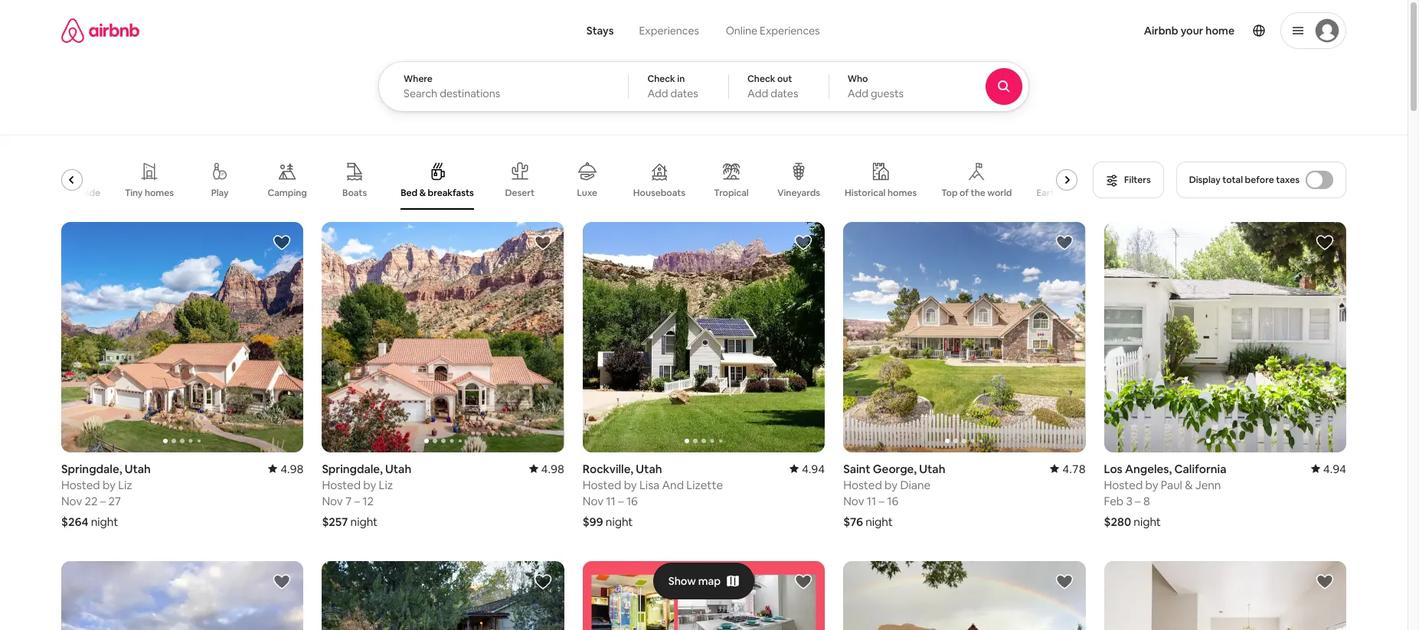 Task type: vqa. For each thing, say whether or not it's contained in the screenshot.


Task type: locate. For each thing, give the bounding box(es) containing it.
2 by from the left
[[624, 478, 637, 492]]

2 check from the left
[[748, 73, 776, 85]]

airbnb your home
[[1145, 24, 1235, 38]]

saint george, utah hosted by diane nov 11 – 16 $76 night
[[844, 462, 946, 529]]

2 experiences from the left
[[760, 24, 820, 38]]

4.98
[[281, 462, 304, 476], [541, 462, 565, 476]]

16 down george,
[[888, 494, 899, 508]]

2 night from the left
[[606, 515, 633, 529]]

angeles,
[[1126, 462, 1173, 476]]

4.94 out of 5 average rating image
[[790, 462, 825, 476], [1312, 462, 1347, 476]]

1 hosted from the left
[[61, 478, 100, 492]]

0 horizontal spatial add
[[648, 87, 669, 100]]

– inside saint george, utah hosted by diane nov 11 – 16 $76 night
[[879, 494, 885, 508]]

hosted for nov 22 – 27
[[61, 478, 100, 492]]

by up 27 at the bottom left of the page
[[103, 478, 116, 492]]

homes right the earth
[[1062, 187, 1092, 199]]

add to wishlist: pasadena, california image
[[1316, 573, 1335, 591]]

check left in
[[648, 73, 676, 85]]

by inside springdale, utah hosted by liz nov 22 – 27 $264 night
[[103, 478, 116, 492]]

stays button
[[575, 15, 626, 46]]

by left lisa
[[624, 478, 637, 492]]

3 – from the left
[[354, 494, 360, 508]]

11 down "saint"
[[867, 494, 877, 508]]

1 liz from the left
[[118, 478, 132, 492]]

homes right tiny
[[145, 187, 174, 199]]

4 by from the left
[[885, 478, 898, 492]]

1 night from the left
[[91, 515, 118, 529]]

hosted down rockville,
[[583, 478, 622, 492]]

1 springdale, from the left
[[61, 462, 122, 476]]

4.94 out of 5 average rating image for los angeles, california hosted by paul & jenn feb 3 – 8 $280 night
[[1312, 462, 1347, 476]]

hosted up 22
[[61, 478, 100, 492]]

2 springdale, from the left
[[322, 462, 383, 476]]

2 horizontal spatial add
[[848, 87, 869, 100]]

0 horizontal spatial 11
[[606, 494, 616, 508]]

springdale, for 22
[[61, 462, 122, 476]]

16 down rockville,
[[627, 494, 638, 508]]

1 4.98 from the left
[[281, 462, 304, 476]]

– inside springdale, utah hosted by liz nov 7 – 12 $257 night
[[354, 494, 360, 508]]

by inside rockville, utah hosted by lisa and lizette nov 11 – 16 $99 night
[[624, 478, 637, 492]]

1 horizontal spatial liz
[[379, 478, 393, 492]]

check left out
[[748, 73, 776, 85]]

– inside rockville, utah hosted by lisa and lizette nov 11 – 16 $99 night
[[618, 494, 624, 508]]

1 4.94 from the left
[[802, 462, 825, 476]]

2 4.98 from the left
[[541, 462, 565, 476]]

profile element
[[858, 0, 1347, 61]]

1 horizontal spatial 4.98
[[541, 462, 565, 476]]

dates down in
[[671, 87, 699, 100]]

&
[[420, 187, 426, 199], [1186, 478, 1194, 492]]

lizette
[[687, 478, 723, 492]]

liz inside springdale, utah hosted by liz nov 22 – 27 $264 night
[[118, 478, 132, 492]]

tropical
[[714, 187, 749, 199]]

hosted down "saint"
[[844, 478, 883, 492]]

taxes
[[1277, 174, 1300, 186]]

1 horizontal spatial check
[[748, 73, 776, 85]]

breakfasts
[[428, 187, 474, 199]]

– left 27 at the bottom left of the page
[[100, 494, 106, 508]]

hosted up 7
[[322, 478, 361, 492]]

add down experiences button
[[648, 87, 669, 100]]

1 by from the left
[[103, 478, 116, 492]]

0 horizontal spatial homes
[[145, 187, 174, 199]]

1 horizontal spatial 16
[[888, 494, 899, 508]]

3 nov from the left
[[322, 494, 343, 508]]

1 utah from the left
[[125, 462, 151, 476]]

0 horizontal spatial springdale,
[[61, 462, 122, 476]]

nov up the $76
[[844, 494, 865, 508]]

night inside springdale, utah hosted by liz nov 7 – 12 $257 night
[[351, 515, 378, 529]]

none search field containing stays
[[379, 0, 1072, 112]]

0 horizontal spatial dates
[[671, 87, 699, 100]]

2 liz from the left
[[379, 478, 393, 492]]

display
[[1190, 174, 1221, 186]]

luxe
[[577, 187, 598, 199]]

camping
[[268, 187, 307, 199]]

3 by from the left
[[363, 478, 376, 492]]

utah inside springdale, utah hosted by liz nov 22 – 27 $264 night
[[125, 462, 151, 476]]

boats
[[343, 187, 367, 199]]

– down george,
[[879, 494, 885, 508]]

1 – from the left
[[100, 494, 106, 508]]

springdale, inside springdale, utah hosted by liz nov 7 – 12 $257 night
[[322, 462, 383, 476]]

4 – from the left
[[879, 494, 885, 508]]

4.98 for springdale, utah hosted by liz nov 22 – 27 $264 night
[[281, 462, 304, 476]]

top of the world
[[942, 187, 1013, 199]]

tiny
[[125, 187, 143, 199]]

2 11 from the left
[[867, 494, 877, 508]]

& right bed
[[420, 187, 426, 199]]

nov left 22
[[61, 494, 82, 508]]

4.94 out of 5 average rating image for rockville, utah hosted by lisa and lizette nov 11 – 16 $99 night
[[790, 462, 825, 476]]

liz for 27
[[118, 478, 132, 492]]

experiences inside experiences button
[[639, 24, 700, 38]]

add inside check out add dates
[[748, 87, 769, 100]]

1 horizontal spatial 4.94
[[1324, 462, 1347, 476]]

4.98 out of 5 average rating image
[[529, 462, 565, 476]]

1 horizontal spatial experiences
[[760, 24, 820, 38]]

dates
[[671, 87, 699, 100], [771, 87, 799, 100]]

guests
[[871, 87, 904, 100]]

None search field
[[379, 0, 1072, 112]]

night inside springdale, utah hosted by liz nov 22 – 27 $264 night
[[91, 515, 118, 529]]

2 add from the left
[[748, 87, 769, 100]]

experiences up in
[[639, 24, 700, 38]]

in
[[678, 73, 685, 85]]

2 nov from the left
[[583, 494, 604, 508]]

1 dates from the left
[[671, 87, 699, 100]]

experiences button
[[626, 15, 713, 46]]

check
[[648, 73, 676, 85], [748, 73, 776, 85]]

3 add from the left
[[848, 87, 869, 100]]

homes
[[888, 187, 917, 199], [145, 187, 174, 199], [1062, 187, 1092, 199]]

4 utah from the left
[[920, 462, 946, 476]]

dates for check out add dates
[[771, 87, 799, 100]]

Where field
[[404, 87, 604, 100]]

add down who
[[848, 87, 869, 100]]

dates inside check out add dates
[[771, 87, 799, 100]]

hosted for nov 7 – 12
[[322, 478, 361, 492]]

night right the $76
[[866, 515, 893, 529]]

0 vertical spatial &
[[420, 187, 426, 199]]

night right $99
[[606, 515, 633, 529]]

earth homes
[[1037, 187, 1092, 199]]

experiences right the online
[[760, 24, 820, 38]]

add to wishlist: los angeles, california image
[[1316, 234, 1335, 252]]

check out add dates
[[748, 73, 799, 100]]

who
[[848, 73, 869, 85]]

hosted up 3
[[1105, 478, 1143, 492]]

utah for nov 22 – 27
[[125, 462, 151, 476]]

4.78
[[1063, 462, 1086, 476]]

5 night from the left
[[1134, 515, 1162, 529]]

0 horizontal spatial 16
[[627, 494, 638, 508]]

nov inside springdale, utah hosted by liz nov 22 – 27 $264 night
[[61, 494, 82, 508]]

springdale, up 22
[[61, 462, 122, 476]]

hosted
[[61, 478, 100, 492], [583, 478, 622, 492], [322, 478, 361, 492], [844, 478, 883, 492], [1105, 478, 1143, 492]]

– down rockville,
[[618, 494, 624, 508]]

0 horizontal spatial liz
[[118, 478, 132, 492]]

night inside the los angeles, california hosted by paul & jenn feb 3 – 8 $280 night
[[1134, 515, 1162, 529]]

22
[[85, 494, 98, 508]]

$257
[[322, 515, 348, 529]]

online experiences link
[[713, 15, 834, 46]]

4 nov from the left
[[844, 494, 865, 508]]

1 11 from the left
[[606, 494, 616, 508]]

– right 7
[[354, 494, 360, 508]]

2 – from the left
[[618, 494, 624, 508]]

check inside check out add dates
[[748, 73, 776, 85]]

check in add dates
[[648, 73, 699, 100]]

lisa
[[640, 478, 660, 492]]

3
[[1127, 494, 1133, 508]]

utah inside rockville, utah hosted by lisa and lizette nov 11 – 16 $99 night
[[636, 462, 662, 476]]

utah inside saint george, utah hosted by diane nov 11 – 16 $76 night
[[920, 462, 946, 476]]

3 utah from the left
[[385, 462, 412, 476]]

add for check out add dates
[[748, 87, 769, 100]]

nov left 7
[[322, 494, 343, 508]]

liz inside springdale, utah hosted by liz nov 7 – 12 $257 night
[[379, 478, 393, 492]]

1 add from the left
[[648, 87, 669, 100]]

& right paul
[[1186, 478, 1194, 492]]

$76
[[844, 515, 864, 529]]

11 inside saint george, utah hosted by diane nov 11 – 16 $76 night
[[867, 494, 877, 508]]

4.94
[[802, 462, 825, 476], [1324, 462, 1347, 476]]

$99
[[583, 515, 604, 529]]

by up 12
[[363, 478, 376, 492]]

0 horizontal spatial 4.98
[[281, 462, 304, 476]]

0 horizontal spatial check
[[648, 73, 676, 85]]

0 horizontal spatial experiences
[[639, 24, 700, 38]]

los angeles, california hosted by paul & jenn feb 3 – 8 $280 night
[[1105, 462, 1227, 529]]

1 16 from the left
[[627, 494, 638, 508]]

springdale, up 7
[[322, 462, 383, 476]]

springdale, utah hosted by liz nov 22 – 27 $264 night
[[61, 462, 151, 529]]

12
[[363, 494, 374, 508]]

1 horizontal spatial add
[[748, 87, 769, 100]]

add
[[648, 87, 669, 100], [748, 87, 769, 100], [848, 87, 869, 100]]

total
[[1223, 174, 1244, 186]]

nov
[[61, 494, 82, 508], [583, 494, 604, 508], [322, 494, 343, 508], [844, 494, 865, 508]]

1 check from the left
[[648, 73, 676, 85]]

1 nov from the left
[[61, 494, 82, 508]]

hosted inside rockville, utah hosted by lisa and lizette nov 11 – 16 $99 night
[[583, 478, 622, 492]]

by inside springdale, utah hosted by liz nov 7 – 12 $257 night
[[363, 478, 376, 492]]

–
[[100, 494, 106, 508], [618, 494, 624, 508], [354, 494, 360, 508], [879, 494, 885, 508], [1136, 494, 1141, 508]]

by down george,
[[885, 478, 898, 492]]

0 horizontal spatial &
[[420, 187, 426, 199]]

springdale,
[[61, 462, 122, 476], [322, 462, 383, 476]]

1 horizontal spatial dates
[[771, 87, 799, 100]]

homes for historical homes
[[888, 187, 917, 199]]

display total before taxes button
[[1177, 162, 1347, 198]]

feb
[[1105, 494, 1124, 508]]

bed & breakfasts
[[401, 187, 474, 199]]

1 experiences from the left
[[639, 24, 700, 38]]

homes for tiny homes
[[145, 187, 174, 199]]

night down 8
[[1134, 515, 1162, 529]]

2 utah from the left
[[636, 462, 662, 476]]

springdale, for 7
[[322, 462, 383, 476]]

2 4.94 from the left
[[1324, 462, 1347, 476]]

0 horizontal spatial 4.94 out of 5 average rating image
[[790, 462, 825, 476]]

5 by from the left
[[1146, 478, 1159, 492]]

11 down rockville,
[[606, 494, 616, 508]]

display total before taxes
[[1190, 174, 1300, 186]]

1 horizontal spatial homes
[[888, 187, 917, 199]]

– right 3
[[1136, 494, 1141, 508]]

by down the angeles,
[[1146, 478, 1159, 492]]

jenn
[[1196, 478, 1222, 492]]

utah
[[125, 462, 151, 476], [636, 462, 662, 476], [385, 462, 412, 476], [920, 462, 946, 476]]

1 horizontal spatial 11
[[867, 494, 877, 508]]

stays tab panel
[[379, 61, 1072, 112]]

add to wishlist: springdale, utah image
[[534, 234, 552, 252], [534, 573, 552, 591], [1056, 573, 1074, 591]]

tiny homes
[[125, 187, 174, 199]]

hosted inside springdale, utah hosted by liz nov 22 – 27 $264 night
[[61, 478, 100, 492]]

2 4.94 out of 5 average rating image from the left
[[1312, 462, 1347, 476]]

group
[[47, 150, 1092, 210], [61, 222, 304, 453], [322, 222, 565, 453], [583, 222, 825, 453], [844, 222, 1086, 453], [1105, 222, 1347, 453], [61, 561, 304, 631], [322, 561, 565, 631], [583, 561, 825, 631], [844, 561, 1086, 631], [1105, 561, 1347, 631]]

3 hosted from the left
[[322, 478, 361, 492]]

utah inside springdale, utah hosted by liz nov 7 – 12 $257 night
[[385, 462, 412, 476]]

1 4.94 out of 5 average rating image from the left
[[790, 462, 825, 476]]

night down 27 at the bottom left of the page
[[91, 515, 118, 529]]

2 dates from the left
[[771, 87, 799, 100]]

4.98 out of 5 average rating image
[[268, 462, 304, 476]]

homes right historical
[[888, 187, 917, 199]]

4 hosted from the left
[[844, 478, 883, 492]]

liz
[[118, 478, 132, 492], [379, 478, 393, 492]]

check for check out add dates
[[748, 73, 776, 85]]

night
[[91, 515, 118, 529], [606, 515, 633, 529], [351, 515, 378, 529], [866, 515, 893, 529], [1134, 515, 1162, 529]]

2 16 from the left
[[888, 494, 899, 508]]

5 – from the left
[[1136, 494, 1141, 508]]

check inside check in add dates
[[648, 73, 676, 85]]

5 hosted from the left
[[1105, 478, 1143, 492]]

california
[[1175, 462, 1227, 476]]

2 horizontal spatial homes
[[1062, 187, 1092, 199]]

of
[[960, 187, 969, 199]]

where
[[404, 73, 433, 85]]

dates inside check in add dates
[[671, 87, 699, 100]]

11
[[606, 494, 616, 508], [867, 494, 877, 508]]

add inside check in add dates
[[648, 87, 669, 100]]

top
[[942, 187, 958, 199]]

16
[[627, 494, 638, 508], [888, 494, 899, 508]]

1 vertical spatial &
[[1186, 478, 1194, 492]]

nov up $99
[[583, 494, 604, 508]]

0 horizontal spatial 4.94
[[802, 462, 825, 476]]

group containing houseboats
[[47, 150, 1092, 210]]

4 night from the left
[[866, 515, 893, 529]]

3 night from the left
[[351, 515, 378, 529]]

night down 12
[[351, 515, 378, 529]]

2 hosted from the left
[[583, 478, 622, 492]]

and
[[662, 478, 684, 492]]

springdale, inside springdale, utah hosted by liz nov 22 – 27 $264 night
[[61, 462, 122, 476]]

utah for nov 11 – 16
[[636, 462, 662, 476]]

1 horizontal spatial &
[[1186, 478, 1194, 492]]

hosted inside springdale, utah hosted by liz nov 7 – 12 $257 night
[[322, 478, 361, 492]]

by inside the los angeles, california hosted by paul & jenn feb 3 – 8 $280 night
[[1146, 478, 1159, 492]]

1 horizontal spatial 4.94 out of 5 average rating image
[[1312, 462, 1347, 476]]

add down online experiences
[[748, 87, 769, 100]]

1 horizontal spatial springdale,
[[322, 462, 383, 476]]

dates down out
[[771, 87, 799, 100]]

by
[[103, 478, 116, 492], [624, 478, 637, 492], [363, 478, 376, 492], [885, 478, 898, 492], [1146, 478, 1159, 492]]

countryside
[[47, 187, 100, 199]]

11 inside rockville, utah hosted by lisa and lizette nov 11 – 16 $99 night
[[606, 494, 616, 508]]



Task type: describe. For each thing, give the bounding box(es) containing it.
night inside rockville, utah hosted by lisa and lizette nov 11 – 16 $99 night
[[606, 515, 633, 529]]

16 inside saint george, utah hosted by diane nov 11 – 16 $76 night
[[888, 494, 899, 508]]

& inside the los angeles, california hosted by paul & jenn feb 3 – 8 $280 night
[[1186, 478, 1194, 492]]

rockville,
[[583, 462, 634, 476]]

experiences inside online experiences 'link'
[[760, 24, 820, 38]]

check for check in add dates
[[648, 73, 676, 85]]

nov inside springdale, utah hosted by liz nov 7 – 12 $257 night
[[322, 494, 343, 508]]

your
[[1181, 24, 1204, 38]]

historical
[[845, 187, 886, 199]]

historical homes
[[845, 187, 917, 199]]

home
[[1206, 24, 1235, 38]]

4.94 for rockville, utah hosted by lisa and lizette nov 11 – 16 $99 night
[[802, 462, 825, 476]]

hosted inside the los angeles, california hosted by paul & jenn feb 3 – 8 $280 night
[[1105, 478, 1143, 492]]

7
[[346, 494, 352, 508]]

dates for check in add dates
[[671, 87, 699, 100]]

8
[[1144, 494, 1151, 508]]

filters button
[[1094, 162, 1165, 198]]

4.78 out of 5 average rating image
[[1051, 462, 1086, 476]]

hosted for nov 11 – 16
[[583, 478, 622, 492]]

vineyards
[[778, 187, 821, 199]]

by for nov 7 – 12
[[363, 478, 376, 492]]

16 inside rockville, utah hosted by lisa and lizette nov 11 – 16 $99 night
[[627, 494, 638, 508]]

show
[[669, 575, 696, 589]]

nov inside saint george, utah hosted by diane nov 11 – 16 $76 night
[[844, 494, 865, 508]]

4.94 for los angeles, california hosted by paul & jenn feb 3 – 8 $280 night
[[1324, 462, 1347, 476]]

springdale, utah hosted by liz nov 7 – 12 $257 night
[[322, 462, 412, 529]]

paul
[[1162, 478, 1183, 492]]

– inside springdale, utah hosted by liz nov 22 – 27 $264 night
[[100, 494, 106, 508]]

saint
[[844, 462, 871, 476]]

world
[[988, 187, 1013, 199]]

bed
[[401, 187, 418, 199]]

add to wishlist: rockville, utah image
[[795, 234, 813, 252]]

george,
[[873, 462, 917, 476]]

online experiences
[[726, 24, 820, 38]]

desert
[[505, 187, 535, 199]]

add to wishlist: joshua tree, california image
[[273, 573, 291, 591]]

filters
[[1125, 174, 1151, 186]]

what can we help you find? tab list
[[575, 15, 713, 46]]

homes for earth homes
[[1062, 187, 1092, 199]]

add to wishlist: saint george, utah image
[[1056, 234, 1074, 252]]

play
[[211, 187, 229, 199]]

liz for 12
[[379, 478, 393, 492]]

show map button
[[653, 563, 755, 600]]

add inside who add guests
[[848, 87, 869, 100]]

27
[[108, 494, 121, 508]]

the
[[971, 187, 986, 199]]

– inside the los angeles, california hosted by paul & jenn feb 3 – 8 $280 night
[[1136, 494, 1141, 508]]

by for nov 11 – 16
[[624, 478, 637, 492]]

out
[[778, 73, 793, 85]]

airbnb
[[1145, 24, 1179, 38]]

show map
[[669, 575, 721, 589]]

nov inside rockville, utah hosted by lisa and lizette nov 11 – 16 $99 night
[[583, 494, 604, 508]]

stays
[[587, 24, 614, 38]]

utah for nov 7 – 12
[[385, 462, 412, 476]]

who add guests
[[848, 73, 904, 100]]

add to wishlist: orange county, california image
[[795, 573, 813, 591]]

hosted inside saint george, utah hosted by diane nov 11 – 16 $76 night
[[844, 478, 883, 492]]

$264
[[61, 515, 88, 529]]

add for check in add dates
[[648, 87, 669, 100]]

online
[[726, 24, 758, 38]]

4.98 for springdale, utah hosted by liz nov 7 – 12 $257 night
[[541, 462, 565, 476]]

by inside saint george, utah hosted by diane nov 11 – 16 $76 night
[[885, 478, 898, 492]]

$280
[[1105, 515, 1132, 529]]

by for nov 22 – 27
[[103, 478, 116, 492]]

airbnb your home link
[[1135, 15, 1244, 47]]

rockville, utah hosted by lisa and lizette nov 11 – 16 $99 night
[[583, 462, 723, 529]]

houseboats
[[634, 187, 686, 199]]

night inside saint george, utah hosted by diane nov 11 – 16 $76 night
[[866, 515, 893, 529]]

before
[[1246, 174, 1275, 186]]

add to wishlist: springdale, utah image
[[273, 234, 291, 252]]

los
[[1105, 462, 1123, 476]]

earth
[[1037, 187, 1060, 199]]

diane
[[901, 478, 931, 492]]

map
[[699, 575, 721, 589]]



